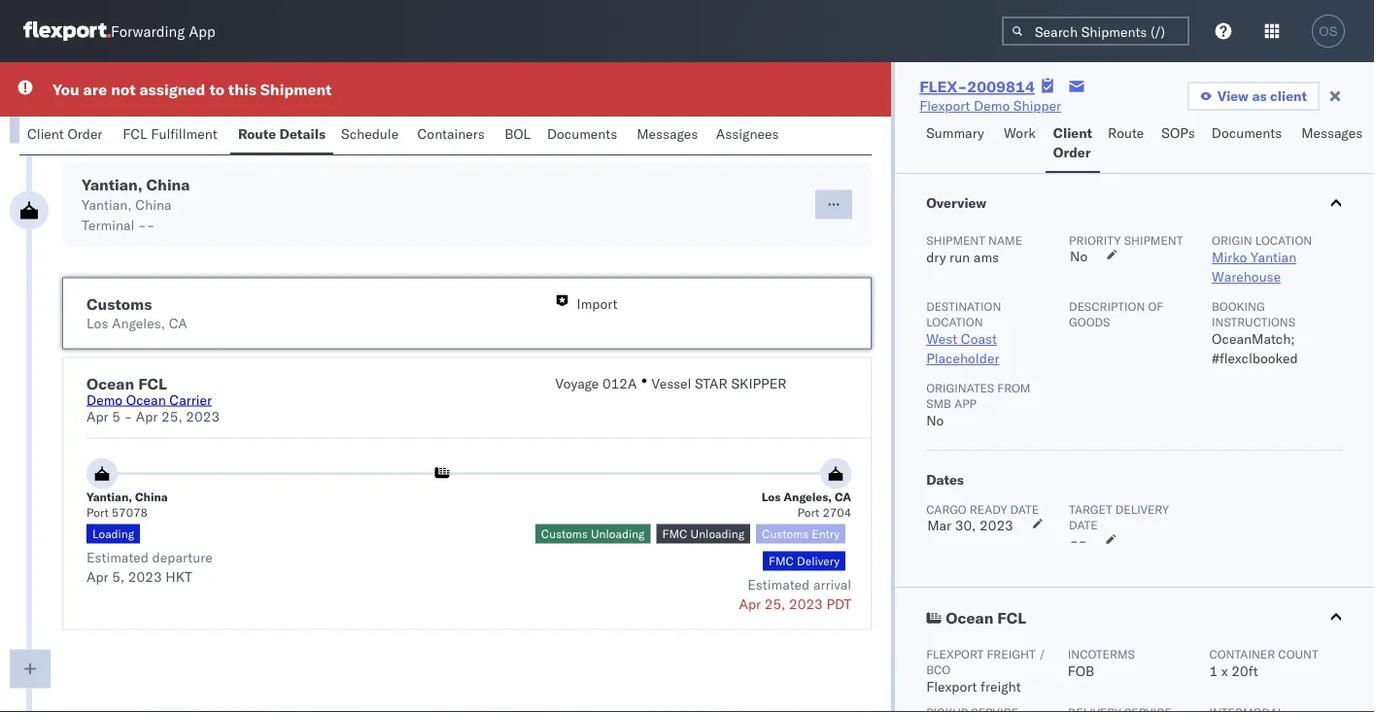 Task type: describe. For each thing, give the bounding box(es) containing it.
container
[[1210, 647, 1275, 661]]

los inside los angeles, ca port 2704
[[762, 490, 781, 504]]

forwarding
[[111, 22, 185, 40]]

count
[[1279, 647, 1319, 661]]

1 horizontal spatial client order button
[[1046, 116, 1100, 173]]

booking
[[1212, 299, 1265, 313]]

fmc delivery
[[769, 554, 840, 569]]

apr left 5
[[87, 408, 108, 425]]

star
[[695, 375, 728, 392]]

0 vertical spatial no
[[1070, 248, 1088, 265]]

delivery
[[797, 554, 840, 569]]

0 vertical spatial fcl
[[123, 125, 147, 142]]

work button
[[996, 116, 1046, 173]]

incoterms
[[1068, 647, 1135, 661]]

0 horizontal spatial client
[[27, 125, 64, 142]]

mirko yantian warehouse link
[[1212, 249, 1297, 285]]

goods
[[1069, 314, 1110, 329]]

flexport. image
[[23, 21, 111, 41]]

estimated inside yantian, china port 57078 loading estimated departure apr 5, 2023 hkt
[[87, 549, 149, 566]]

0 vertical spatial order
[[67, 125, 102, 142]]

containers
[[417, 125, 485, 142]]

details
[[280, 125, 326, 142]]

are
[[83, 80, 107, 99]]

012a
[[603, 375, 637, 392]]

os button
[[1306, 9, 1351, 53]]

5
[[112, 408, 120, 425]]

2009814
[[968, 77, 1035, 96]]

order inside client order
[[1054, 144, 1091, 161]]

this
[[228, 80, 257, 99]]

hkt
[[165, 568, 192, 585]]

yantian, china port 57078 loading estimated departure apr 5, 2023 hkt
[[87, 490, 213, 585]]

angeles, inside customs los angeles, ca
[[112, 314, 165, 331]]

customs for customs los angeles, ca
[[87, 294, 152, 313]]

of
[[1148, 299, 1164, 313]]

angeles, inside los angeles, ca port 2704
[[784, 490, 832, 504]]

as
[[1252, 87, 1267, 104]]

loading
[[92, 527, 134, 541]]

vessel
[[652, 375, 691, 392]]

0 horizontal spatial client order button
[[19, 117, 115, 155]]

estimated arrival apr 25, 2023 pdt
[[739, 576, 852, 612]]

customs for customs entry
[[762, 527, 809, 541]]

demo inside the flexport demo shipper link
[[974, 97, 1010, 114]]

carrier
[[169, 391, 212, 408]]

fulfillment
[[151, 125, 217, 142]]

1 horizontal spatial documents button
[[1204, 116, 1294, 173]]

route details button
[[230, 117, 333, 155]]

2 vertical spatial flexport
[[926, 678, 977, 695]]

instructions
[[1212, 314, 1296, 329]]

incoterms fob
[[1068, 647, 1135, 680]]

sops button
[[1154, 116, 1204, 173]]

ocean fcl demo ocean carrier apr 5 - apr 25, 2023
[[87, 374, 220, 425]]

fcl fulfillment button
[[115, 117, 230, 155]]

originates
[[926, 381, 994, 395]]

originates from smb app no
[[926, 381, 1031, 429]]

1
[[1210, 663, 1218, 680]]

cargo ready date
[[926, 502, 1039, 517]]

fcl fulfillment
[[123, 125, 217, 142]]

fmc for fmc unloading
[[662, 527, 688, 541]]

shipment
[[1124, 233, 1183, 247]]

departure
[[152, 549, 213, 566]]

30,
[[955, 517, 976, 534]]

china for yantian, china yantian, china terminal --
[[146, 174, 190, 194]]

sops
[[1162, 124, 1195, 141]]

0 horizontal spatial documents button
[[539, 117, 629, 155]]

apr inside estimated arrival apr 25, 2023 pdt
[[739, 595, 761, 612]]

arrival
[[813, 576, 852, 593]]

flex-2009814
[[920, 77, 1035, 96]]

/
[[1039, 647, 1046, 661]]

target
[[1069, 502, 1113, 517]]

Search Shipments (/) text field
[[1002, 17, 1190, 46]]

25, inside estimated arrival apr 25, 2023 pdt
[[765, 595, 786, 612]]

shipment inside shipment name dry run ams
[[926, 233, 986, 247]]

0 horizontal spatial client order
[[27, 125, 102, 142]]

overview
[[926, 194, 987, 211]]

assignees button
[[708, 117, 790, 155]]

flexport for flexport freight / bco flexport freight
[[926, 647, 984, 661]]

pdt
[[827, 595, 852, 612]]

run
[[950, 249, 970, 266]]

schedule button
[[333, 117, 410, 155]]

estimated inside estimated arrival apr 25, 2023 pdt
[[748, 576, 810, 593]]

mar
[[927, 517, 952, 534]]

port inside yantian, china port 57078 loading estimated departure apr 5, 2023 hkt
[[87, 505, 109, 520]]

unloading for fmc unloading
[[691, 527, 745, 541]]

ocean for ocean fcl demo ocean carrier apr 5 - apr 25, 2023
[[87, 374, 134, 393]]

57078
[[112, 505, 148, 520]]

yantian
[[1251, 249, 1297, 266]]

west
[[926, 330, 958, 348]]

view as client
[[1218, 87, 1307, 104]]

ocean fcl button
[[895, 588, 1374, 646]]

ams
[[974, 249, 999, 266]]

unloading for customs unloading
[[591, 527, 645, 541]]

2704
[[823, 505, 852, 520]]

skipper
[[731, 375, 787, 392]]

yantian, for yantian, china port 57078 loading estimated departure apr 5, 2023 hkt
[[87, 490, 132, 504]]

ocean fcl
[[946, 608, 1026, 628]]

fmc unloading
[[662, 527, 745, 541]]

no inside originates from smb app no
[[926, 412, 944, 429]]

west coast placeholder link
[[926, 330, 1000, 367]]

0 vertical spatial app
[[189, 22, 215, 40]]

0 horizontal spatial messages
[[637, 125, 698, 142]]

flexport for flexport demo shipper
[[920, 97, 971, 114]]

1 horizontal spatial client
[[1054, 124, 1093, 141]]

--
[[1070, 533, 1087, 550]]

summary button
[[919, 116, 996, 173]]

booking instructions oceanmatch; #flexclbooked
[[1212, 299, 1298, 367]]



Task type: locate. For each thing, give the bounding box(es) containing it.
freight down ocean fcl
[[981, 678, 1021, 695]]

1 horizontal spatial customs
[[541, 527, 588, 541]]

1 vertical spatial ca
[[835, 490, 852, 504]]

demo left "carrier"
[[87, 391, 123, 408]]

1 horizontal spatial client order
[[1054, 124, 1093, 161]]

order down are
[[67, 125, 102, 142]]

2023 down "arrival"
[[789, 595, 823, 612]]

you are not assigned to this shipment
[[52, 80, 332, 99]]

flexport demo shipper link
[[920, 96, 1062, 116]]

bol
[[505, 125, 531, 142]]

2023 right 5
[[186, 408, 220, 425]]

demo inside ocean fcl demo ocean carrier apr 5 - apr 25, 2023
[[87, 391, 123, 408]]

0 vertical spatial fmc
[[662, 527, 688, 541]]

client order down you
[[27, 125, 102, 142]]

flexport demo shipper
[[920, 97, 1062, 114]]

2023 inside yantian, china port 57078 loading estimated departure apr 5, 2023 hkt
[[128, 568, 162, 585]]

flexport up the bco on the right of page
[[926, 647, 984, 661]]

1 vertical spatial app
[[955, 396, 977, 411]]

apr right 5
[[136, 408, 158, 425]]

0 vertical spatial yantian,
[[82, 174, 143, 194]]

freight left "/"
[[987, 647, 1036, 661]]

route inside button
[[1108, 124, 1144, 141]]

location inside origin location mirko yantian warehouse
[[1256, 233, 1312, 247]]

ocean right 5
[[126, 391, 166, 408]]

terminal
[[82, 216, 135, 233]]

voyage 012a
[[556, 375, 637, 392]]

2 port from the left
[[798, 505, 820, 520]]

2 horizontal spatial customs
[[762, 527, 809, 541]]

0 horizontal spatial route
[[238, 125, 276, 142]]

no down smb in the right of the page
[[926, 412, 944, 429]]

1 horizontal spatial los
[[762, 490, 781, 504]]

ocean
[[87, 374, 134, 393], [126, 391, 166, 408], [946, 608, 994, 628]]

app right forwarding
[[189, 22, 215, 40]]

assigned
[[139, 80, 206, 99]]

messages button left assignees
[[629, 117, 708, 155]]

0 horizontal spatial estimated
[[87, 549, 149, 566]]

0 horizontal spatial unloading
[[591, 527, 645, 541]]

fmc
[[662, 527, 688, 541], [769, 554, 794, 569]]

0 horizontal spatial fmc
[[662, 527, 688, 541]]

ca up 2704
[[835, 490, 852, 504]]

ca inside los angeles, ca port 2704
[[835, 490, 852, 504]]

0 horizontal spatial no
[[926, 412, 944, 429]]

documents button down view as client button
[[1204, 116, 1294, 173]]

1 vertical spatial freight
[[981, 678, 1021, 695]]

1 horizontal spatial estimated
[[748, 576, 810, 593]]

app down originates
[[955, 396, 977, 411]]

route button
[[1100, 116, 1154, 173]]

flexport down the bco on the right of page
[[926, 678, 977, 695]]

2023 right 5, on the left of the page
[[128, 568, 162, 585]]

0 horizontal spatial customs
[[87, 294, 152, 313]]

estimated
[[87, 549, 149, 566], [748, 576, 810, 593]]

0 horizontal spatial demo
[[87, 391, 123, 408]]

yantian, for yantian, china yantian, china terminal --
[[82, 174, 143, 194]]

0 vertical spatial freight
[[987, 647, 1036, 661]]

documents
[[1212, 124, 1282, 141], [547, 125, 617, 142]]

0 vertical spatial shipment
[[260, 80, 332, 99]]

ocean for ocean fcl
[[946, 608, 994, 628]]

route left "sops"
[[1108, 124, 1144, 141]]

route left "details"
[[238, 125, 276, 142]]

client order down the shipper
[[1054, 124, 1093, 161]]

1 port from the left
[[87, 505, 109, 520]]

0 horizontal spatial messages button
[[629, 117, 708, 155]]

fcl for ocean fcl
[[998, 608, 1026, 628]]

port up loading in the bottom left of the page
[[87, 505, 109, 520]]

cargo
[[926, 502, 967, 517]]

angeles, up 2704
[[784, 490, 832, 504]]

flexport freight / bco flexport freight
[[926, 647, 1046, 695]]

customs
[[87, 294, 152, 313], [541, 527, 588, 541], [762, 527, 809, 541]]

1 vertical spatial los
[[762, 490, 781, 504]]

fmc for fmc delivery
[[769, 554, 794, 569]]

shipment up "details"
[[260, 80, 332, 99]]

estimated up 5, on the left of the page
[[87, 549, 149, 566]]

route inside "button"
[[238, 125, 276, 142]]

fmc right the "customs unloading"
[[662, 527, 688, 541]]

1 horizontal spatial documents
[[1212, 124, 1282, 141]]

1 horizontal spatial order
[[1054, 144, 1091, 161]]

flexport down 'flex-'
[[920, 97, 971, 114]]

forwarding app link
[[23, 21, 215, 41]]

dry
[[926, 249, 946, 266]]

date right ready
[[1010, 502, 1039, 517]]

priority
[[1069, 233, 1121, 247]]

0 vertical spatial location
[[1256, 233, 1312, 247]]

1 horizontal spatial port
[[798, 505, 820, 520]]

1 horizontal spatial route
[[1108, 124, 1144, 141]]

placeholder
[[926, 350, 1000, 367]]

0 vertical spatial los
[[87, 314, 108, 331]]

documents down view as client button
[[1212, 124, 1282, 141]]

1 horizontal spatial unloading
[[691, 527, 745, 541]]

2 vertical spatial china
[[135, 490, 168, 504]]

customs los angeles, ca
[[87, 294, 187, 331]]

china for yantian, china port 57078 loading estimated departure apr 5, 2023 hkt
[[135, 490, 168, 504]]

1 vertical spatial shipment
[[926, 233, 986, 247]]

demo ocean carrier link
[[87, 391, 212, 408]]

date for --
[[1069, 518, 1098, 532]]

origin
[[1212, 233, 1253, 247]]

china
[[146, 174, 190, 194], [135, 196, 172, 213], [135, 490, 168, 504]]

0 horizontal spatial location
[[926, 314, 983, 329]]

1 horizontal spatial 25,
[[765, 595, 786, 612]]

ca up "carrier"
[[169, 314, 187, 331]]

1 horizontal spatial messages
[[1302, 124, 1363, 141]]

1 vertical spatial location
[[926, 314, 983, 329]]

date up --
[[1069, 518, 1098, 532]]

smb
[[926, 396, 952, 411]]

summary
[[926, 124, 984, 141]]

fcl up flexport freight / bco flexport freight
[[998, 608, 1026, 628]]

los up the demo ocean carrier link on the bottom left of page
[[87, 314, 108, 331]]

date for mar 30, 2023
[[1010, 502, 1039, 517]]

1 vertical spatial china
[[135, 196, 172, 213]]

customs entry
[[762, 527, 840, 541]]

0 vertical spatial estimated
[[87, 549, 149, 566]]

ocean inside button
[[946, 608, 994, 628]]

warehouse
[[1212, 268, 1281, 285]]

name
[[989, 233, 1023, 247]]

apr inside yantian, china port 57078 loading estimated departure apr 5, 2023 hkt
[[87, 568, 108, 585]]

1 vertical spatial flexport
[[926, 647, 984, 661]]

yantian, inside yantian, china port 57078 loading estimated departure apr 5, 2023 hkt
[[87, 490, 132, 504]]

oceanmatch;
[[1212, 330, 1295, 348]]

0 horizontal spatial ca
[[169, 314, 187, 331]]

import
[[577, 295, 618, 312]]

yantian, china yantian, china terminal --
[[82, 174, 190, 233]]

location for coast
[[926, 314, 983, 329]]

route details
[[238, 125, 326, 142]]

1 unloading from the left
[[591, 527, 645, 541]]

angeles, up the demo ocean carrier link on the bottom left of page
[[112, 314, 165, 331]]

25, right 5
[[161, 408, 182, 425]]

fcl left "carrier"
[[138, 374, 167, 393]]

2 unloading from the left
[[691, 527, 745, 541]]

los up customs entry
[[762, 490, 781, 504]]

1 horizontal spatial location
[[1256, 233, 1312, 247]]

unloading left customs entry
[[691, 527, 745, 541]]

bol button
[[497, 117, 539, 155]]

0 horizontal spatial app
[[189, 22, 215, 40]]

shipment up run
[[926, 233, 986, 247]]

customs for customs unloading
[[541, 527, 588, 541]]

origin location mirko yantian warehouse
[[1212, 233, 1312, 285]]

no
[[1070, 248, 1088, 265], [926, 412, 944, 429]]

route for route
[[1108, 124, 1144, 141]]

1 horizontal spatial app
[[955, 396, 977, 411]]

1 vertical spatial no
[[926, 412, 944, 429]]

location inside destination location west coast placeholder
[[926, 314, 983, 329]]

documents button
[[1204, 116, 1294, 173], [539, 117, 629, 155]]

los inside customs los angeles, ca
[[87, 314, 108, 331]]

ocean up flexport freight / bco flexport freight
[[946, 608, 994, 628]]

1 vertical spatial estimated
[[748, 576, 810, 593]]

customs unloading
[[541, 527, 645, 541]]

client order button down the shipper
[[1046, 116, 1100, 173]]

yantian,
[[82, 174, 143, 194], [82, 196, 132, 213], [87, 490, 132, 504]]

0 vertical spatial china
[[146, 174, 190, 194]]

client down the shipper
[[1054, 124, 1093, 141]]

no down 'priority'
[[1070, 248, 1088, 265]]

0 vertical spatial angeles,
[[112, 314, 165, 331]]

unloading left fmc unloading
[[591, 527, 645, 541]]

mar 30, 2023
[[927, 517, 1014, 534]]

1 vertical spatial yantian,
[[82, 196, 132, 213]]

client down you
[[27, 125, 64, 142]]

1 horizontal spatial date
[[1069, 518, 1098, 532]]

1 horizontal spatial shipment
[[926, 233, 986, 247]]

location up yantian
[[1256, 233, 1312, 247]]

los
[[87, 314, 108, 331], [762, 490, 781, 504]]

voyage
[[556, 375, 599, 392]]

1 horizontal spatial messages button
[[1294, 116, 1373, 173]]

0 horizontal spatial shipment
[[260, 80, 332, 99]]

- inside ocean fcl demo ocean carrier apr 5 - apr 25, 2023
[[124, 408, 132, 425]]

date inside target delivery date
[[1069, 518, 1098, 532]]

messages button
[[1294, 116, 1373, 173], [629, 117, 708, 155]]

dates
[[926, 471, 964, 488]]

bco
[[926, 662, 951, 677]]

messages left assignees
[[637, 125, 698, 142]]

1 horizontal spatial fmc
[[769, 554, 794, 569]]

0 horizontal spatial date
[[1010, 502, 1039, 517]]

demo
[[974, 97, 1010, 114], [87, 391, 123, 408]]

app inside originates from smb app no
[[955, 396, 977, 411]]

1 horizontal spatial no
[[1070, 248, 1088, 265]]

messages down client
[[1302, 124, 1363, 141]]

1 vertical spatial 25,
[[765, 595, 786, 612]]

location down destination
[[926, 314, 983, 329]]

1 horizontal spatial ca
[[835, 490, 852, 504]]

port up customs entry
[[798, 505, 820, 520]]

0 horizontal spatial port
[[87, 505, 109, 520]]

documents button right 'bol'
[[539, 117, 629, 155]]

client
[[1054, 124, 1093, 141], [27, 125, 64, 142]]

0 vertical spatial 25,
[[161, 408, 182, 425]]

customs inside customs los angeles, ca
[[87, 294, 152, 313]]

assignees
[[716, 125, 779, 142]]

0 horizontal spatial 25,
[[161, 408, 182, 425]]

view as client button
[[1188, 82, 1320, 111]]

2023 inside estimated arrival apr 25, 2023 pdt
[[789, 595, 823, 612]]

0 horizontal spatial order
[[67, 125, 102, 142]]

apr left 5, on the left of the page
[[87, 568, 108, 585]]

0 vertical spatial demo
[[974, 97, 1010, 114]]

fmc down customs entry
[[769, 554, 794, 569]]

x
[[1222, 663, 1228, 680]]

documents right bol 'button'
[[547, 125, 617, 142]]

container count 1 x 20ft
[[1210, 647, 1319, 680]]

client order button
[[1046, 116, 1100, 173], [19, 117, 115, 155]]

2 vertical spatial fcl
[[998, 608, 1026, 628]]

to
[[209, 80, 224, 99]]

port inside los angeles, ca port 2704
[[798, 505, 820, 520]]

1 vertical spatial date
[[1069, 518, 1098, 532]]

order right work button
[[1054, 144, 1091, 161]]

china inside yantian, china port 57078 loading estimated departure apr 5, 2023 hkt
[[135, 490, 168, 504]]

ca inside customs los angeles, ca
[[169, 314, 187, 331]]

fcl for ocean fcl demo ocean carrier apr 5 - apr 25, 2023
[[138, 374, 167, 393]]

0 horizontal spatial los
[[87, 314, 108, 331]]

0 horizontal spatial documents
[[547, 125, 617, 142]]

unloading
[[591, 527, 645, 541], [691, 527, 745, 541]]

fob
[[1068, 663, 1095, 680]]

containers button
[[410, 117, 497, 155]]

flex-
[[920, 77, 968, 96]]

port
[[87, 505, 109, 520], [798, 505, 820, 520]]

#flexclbooked
[[1212, 350, 1298, 367]]

location for yantian
[[1256, 233, 1312, 247]]

0 horizontal spatial angeles,
[[112, 314, 165, 331]]

overview button
[[895, 174, 1374, 232]]

from
[[998, 381, 1031, 395]]

fcl down not
[[123, 125, 147, 142]]

1 horizontal spatial angeles,
[[784, 490, 832, 504]]

ocean up 5
[[87, 374, 134, 393]]

fcl inside ocean fcl demo ocean carrier apr 5 - apr 25, 2023
[[138, 374, 167, 393]]

client
[[1270, 87, 1307, 104]]

2023 inside ocean fcl demo ocean carrier apr 5 - apr 25, 2023
[[186, 408, 220, 425]]

1 vertical spatial fcl
[[138, 374, 167, 393]]

forwarding app
[[111, 22, 215, 40]]

client order button down you
[[19, 117, 115, 155]]

messages button down client
[[1294, 116, 1373, 173]]

description
[[1069, 299, 1145, 313]]

20ft
[[1232, 663, 1259, 680]]

0 vertical spatial date
[[1010, 502, 1039, 517]]

apr down fmc unloading
[[739, 595, 761, 612]]

coast
[[961, 330, 997, 348]]

freight
[[987, 647, 1036, 661], [981, 678, 1021, 695]]

2023 down ready
[[980, 517, 1014, 534]]

1 vertical spatial fmc
[[769, 554, 794, 569]]

date
[[1010, 502, 1039, 517], [1069, 518, 1098, 532]]

0 vertical spatial ca
[[169, 314, 187, 331]]

entry
[[812, 527, 840, 541]]

apr
[[87, 408, 108, 425], [136, 408, 158, 425], [87, 568, 108, 585], [739, 595, 761, 612]]

2 vertical spatial yantian,
[[87, 490, 132, 504]]

25, down fmc delivery
[[765, 595, 786, 612]]

1 vertical spatial order
[[1054, 144, 1091, 161]]

1 vertical spatial angeles,
[[784, 490, 832, 504]]

1 vertical spatial demo
[[87, 391, 123, 408]]

25, inside ocean fcl demo ocean carrier apr 5 - apr 25, 2023
[[161, 408, 182, 425]]

view
[[1218, 87, 1249, 104]]

demo down 2009814 on the right top of the page
[[974, 97, 1010, 114]]

os
[[1319, 24, 1338, 38]]

1 horizontal spatial demo
[[974, 97, 1010, 114]]

0 vertical spatial flexport
[[920, 97, 971, 114]]

estimated down fmc delivery
[[748, 576, 810, 593]]

route for route details
[[238, 125, 276, 142]]

description of goods
[[1069, 299, 1164, 329]]



Task type: vqa. For each thing, say whether or not it's contained in the screenshot.
Express
no



